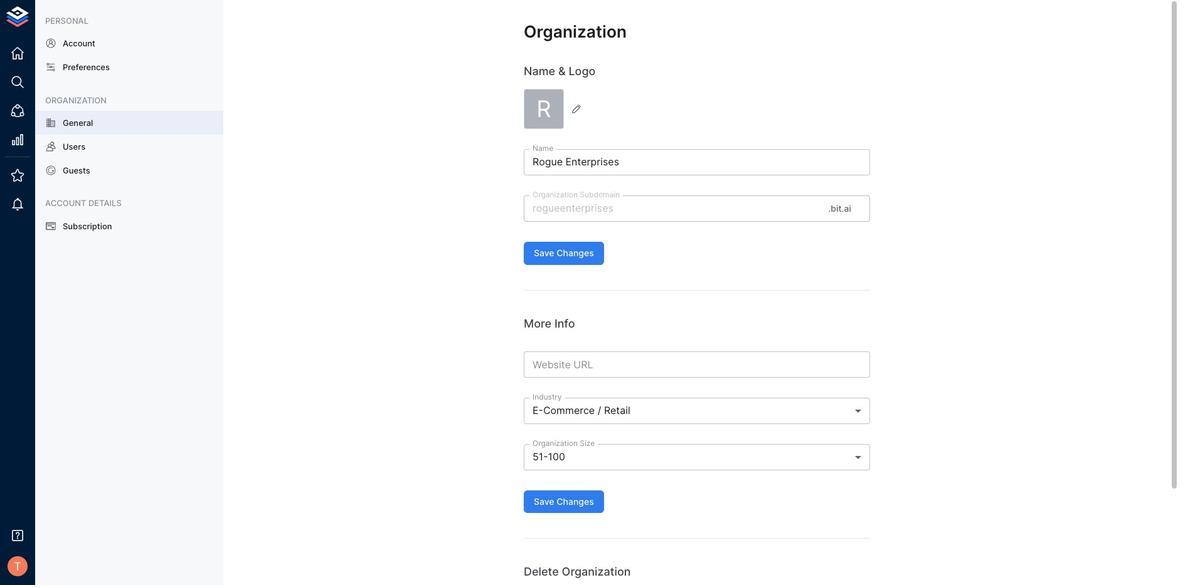 Task type: vqa. For each thing, say whether or not it's contained in the screenshot.
Settings 'icon'
no



Task type: locate. For each thing, give the bounding box(es) containing it.
/
[[598, 405, 601, 417]]

subdomain
[[580, 190, 620, 199]]

save changes
[[534, 248, 594, 259], [534, 497, 594, 507]]

1 vertical spatial save changes button
[[524, 491, 604, 514]]

1 vertical spatial changes
[[557, 497, 594, 507]]

1 save from the top
[[534, 248, 554, 259]]

1 vertical spatial name
[[533, 144, 554, 153]]

organization inside organization size 51-100
[[533, 439, 578, 448]]

organization left subdomain
[[533, 190, 578, 199]]

details
[[88, 198, 122, 208]]

name
[[524, 65, 555, 78], [533, 144, 554, 153]]

subscription
[[63, 221, 112, 231]]

save changes down "organization subdomain"
[[534, 248, 594, 259]]

1 vertical spatial save changes
[[534, 497, 594, 507]]

changes down "organization subdomain"
[[557, 248, 594, 259]]

organization up logo
[[524, 21, 627, 41]]

0 vertical spatial changes
[[557, 248, 594, 259]]

organization for organization subdomain
[[533, 190, 578, 199]]

guests link
[[35, 159, 223, 183]]

save changes button
[[524, 242, 604, 265], [524, 491, 604, 514]]

organization subdomain
[[533, 190, 620, 199]]

delete
[[524, 566, 559, 579]]

name for name & logo
[[524, 65, 555, 78]]

100
[[548, 451, 565, 464]]

2 changes from the top
[[557, 497, 594, 507]]

guests
[[63, 166, 90, 176]]

changes down 100
[[557, 497, 594, 507]]

t button
[[4, 553, 31, 581]]

name left &
[[524, 65, 555, 78]]

Organization Size field
[[524, 445, 870, 471]]

organization up 100
[[533, 439, 578, 448]]

0 vertical spatial save changes
[[534, 248, 594, 259]]

name down the r
[[533, 144, 554, 153]]

0 vertical spatial save changes button
[[524, 242, 604, 265]]

more info
[[524, 317, 575, 330]]

t
[[14, 560, 21, 574]]

save changes down 100
[[534, 497, 594, 507]]

Name text field
[[524, 149, 870, 176]]

industry
[[533, 392, 562, 402]]

personal
[[45, 16, 88, 26]]

organization for organization
[[524, 21, 627, 41]]

save changes button down "organization subdomain"
[[524, 242, 604, 265]]

0 vertical spatial save
[[534, 248, 554, 259]]

organization
[[45, 95, 107, 105]]

logo
[[569, 65, 596, 78]]

1 save changes button from the top
[[524, 242, 604, 265]]

commerce
[[543, 405, 595, 417]]

account details
[[45, 198, 122, 208]]

users link
[[35, 135, 223, 159]]

0 vertical spatial name
[[524, 65, 555, 78]]

save changes button down 100
[[524, 491, 604, 514]]

users
[[63, 142, 85, 152]]

51-
[[533, 451, 548, 464]]

changes
[[557, 248, 594, 259], [557, 497, 594, 507]]

organization
[[524, 21, 627, 41], [533, 190, 578, 199], [533, 439, 578, 448], [562, 566, 631, 579]]

account
[[63, 38, 95, 48]]

1 vertical spatial save
[[534, 497, 554, 507]]

organization for organization size 51-100
[[533, 439, 578, 448]]

save
[[534, 248, 554, 259], [534, 497, 554, 507]]

retail
[[604, 405, 630, 417]]

Industry field
[[524, 398, 870, 425]]



Task type: describe. For each thing, give the bounding box(es) containing it.
https:// text field
[[524, 352, 870, 378]]

organization right delete
[[562, 566, 631, 579]]

r button
[[524, 89, 587, 129]]

more
[[524, 317, 552, 330]]

general link
[[35, 111, 223, 135]]

subscription link
[[35, 214, 223, 238]]

general
[[63, 118, 93, 128]]

size
[[580, 439, 595, 448]]

.bit.ai
[[828, 204, 851, 214]]

account
[[45, 198, 86, 208]]

info
[[555, 317, 575, 330]]

2 save changes from the top
[[534, 497, 594, 507]]

preferences
[[63, 62, 110, 72]]

industry e-commerce / retail
[[533, 392, 630, 417]]

&
[[558, 65, 566, 78]]

organization size 51-100
[[533, 439, 595, 464]]

account link
[[35, 31, 223, 55]]

r
[[537, 95, 551, 123]]

delete organization
[[524, 566, 631, 579]]

name for name
[[533, 144, 554, 153]]

Organization Subdomain text field
[[524, 196, 823, 222]]

e-
[[533, 405, 543, 417]]

preferences link
[[35, 55, 223, 79]]

2 save changes button from the top
[[524, 491, 604, 514]]

name & logo
[[524, 65, 596, 78]]

1 changes from the top
[[557, 248, 594, 259]]

1 save changes from the top
[[534, 248, 594, 259]]

2 save from the top
[[534, 497, 554, 507]]



